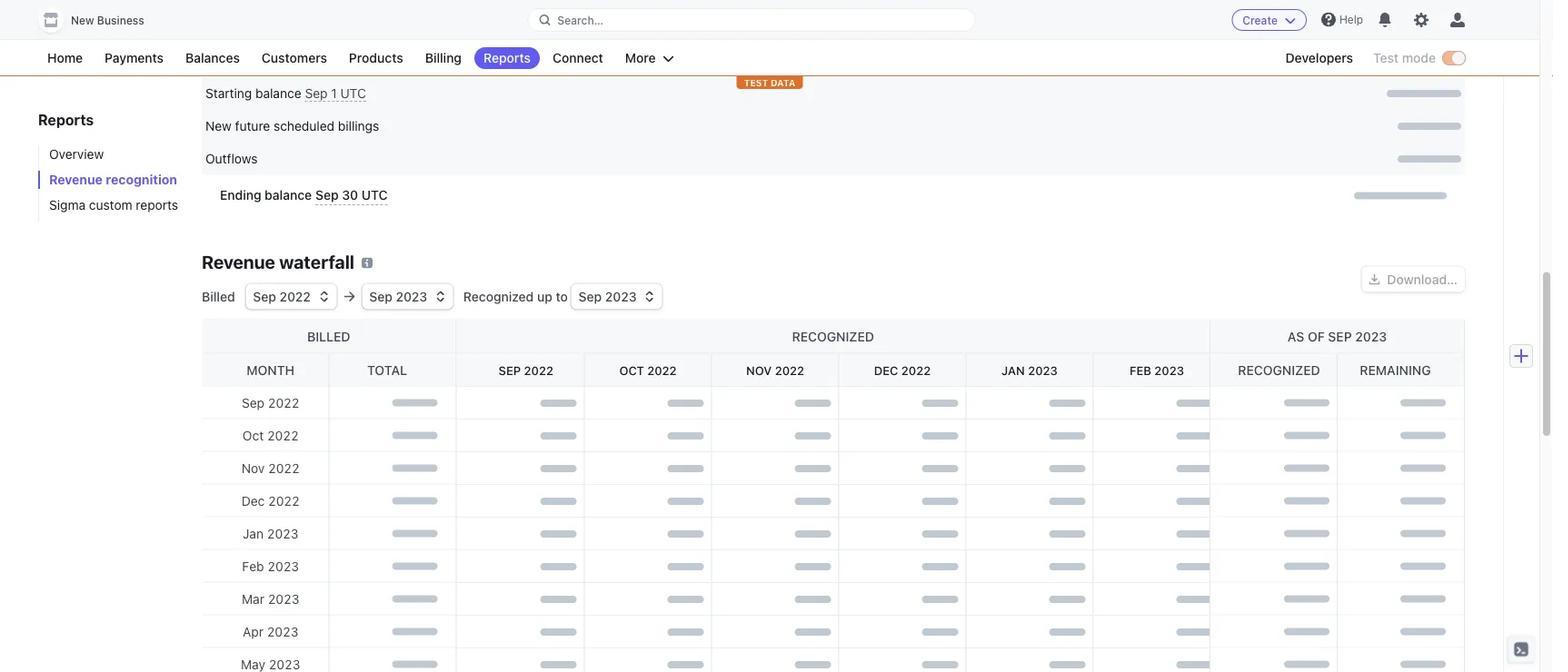 Task type: locate. For each thing, give the bounding box(es) containing it.
reports
[[484, 50, 531, 65], [38, 111, 94, 129]]

recognized
[[464, 289, 534, 304]]

1 vertical spatial sep 2022
[[498, 364, 553, 377]]

sep 2023 button right to
[[572, 284, 662, 310]]

products
[[349, 50, 403, 65]]

row
[[202, 0, 1466, 37], [202, 77, 1466, 110], [202, 175, 1466, 216]]

1 horizontal spatial revenue
[[202, 251, 275, 272]]

scheduled inside row
[[274, 119, 335, 134]]

search…
[[558, 14, 604, 26]]

3 row from the top
[[202, 175, 1466, 216]]

0 vertical spatial oct 2022
[[619, 364, 677, 377]]

new inside button
[[71, 14, 94, 27]]

new business
[[71, 14, 144, 27]]

reports up overview
[[38, 111, 94, 129]]

test
[[1374, 50, 1399, 65]]

1 vertical spatial feb 2023
[[242, 559, 299, 574]]

2 vertical spatial row
[[202, 175, 1466, 216]]

0 horizontal spatial sep 2023 button
[[362, 284, 453, 310]]

1 vertical spatial nov 2022
[[242, 461, 300, 476]]

1 horizontal spatial feb 2023
[[1130, 364, 1184, 377]]

revenue recognition
[[49, 172, 177, 187]]

revenue for revenue recognition
[[49, 172, 103, 187]]

sep left 1
[[305, 86, 328, 101]]

oct 2022
[[619, 364, 677, 377], [243, 428, 299, 443]]

0 vertical spatial dec 2022
[[874, 364, 931, 377]]

help
[[1340, 13, 1364, 26]]

0 vertical spatial sep 2022
[[253, 289, 311, 304]]

1 vertical spatial feb
[[242, 559, 264, 574]]

new inside row
[[205, 119, 232, 134]]

0 vertical spatial utc
[[341, 86, 366, 101]]

balance right "ending"
[[265, 188, 312, 203]]

2 row from the top
[[202, 77, 1466, 110]]

2022
[[280, 289, 311, 304], [524, 364, 553, 377], [647, 364, 677, 377], [775, 364, 804, 377], [901, 364, 931, 377], [268, 396, 300, 411], [267, 428, 299, 443], [268, 461, 300, 476], [268, 494, 300, 509]]

sigma
[[49, 198, 86, 213]]

nov
[[746, 364, 772, 377], [242, 461, 265, 476]]

row containing ending balance
[[202, 175, 1466, 216]]

2022 inside dropdown button
[[280, 289, 311, 304]]

remaining
[[1361, 363, 1432, 378]]

1 vertical spatial balance
[[265, 188, 312, 203]]

0 horizontal spatial oct
[[243, 428, 264, 443]]

new
[[71, 14, 94, 27], [205, 119, 232, 134]]

1 vertical spatial jan
[[243, 526, 264, 541]]

1 vertical spatial row
[[202, 77, 1466, 110]]

revenue up billed
[[202, 251, 275, 272]]

row up outflows row
[[202, 77, 1466, 110]]

balance for ending balance
[[265, 188, 312, 203]]

0 vertical spatial balance
[[256, 86, 301, 101]]

0 vertical spatial reports
[[484, 50, 531, 65]]

0 horizontal spatial new
[[71, 14, 94, 27]]

2023
[[396, 289, 428, 304], [605, 289, 637, 304], [1356, 329, 1388, 344], [1028, 364, 1058, 377], [1155, 364, 1184, 377], [267, 526, 299, 541], [268, 559, 299, 574], [268, 592, 300, 607], [267, 625, 299, 640], [269, 657, 300, 672]]

0 horizontal spatial nov 2022
[[242, 461, 300, 476]]

cell
[[838, 7, 1448, 26], [205, 85, 829, 103], [838, 85, 1462, 103], [838, 117, 1462, 135], [838, 150, 1462, 168], [838, 186, 1448, 205]]

1 horizontal spatial sep 2023 button
[[572, 284, 662, 310]]

connect
[[553, 50, 604, 65]]

0 horizontal spatial jan
[[243, 526, 264, 541]]

1 horizontal spatial jan 2023
[[1002, 364, 1058, 377]]

sep up total
[[369, 289, 393, 304]]

developers
[[1286, 50, 1354, 65]]

oct
[[619, 364, 644, 377], [243, 428, 264, 443]]

0 horizontal spatial nov
[[242, 461, 265, 476]]

feb 2023
[[1130, 364, 1184, 377], [242, 559, 299, 574]]

balance up new future scheduled billings
[[256, 86, 301, 101]]

connect link
[[544, 47, 613, 69]]

utc right 30
[[362, 188, 388, 203]]

utc for starting balance sep 1 utc
[[341, 86, 366, 101]]

0 horizontal spatial dec
[[242, 494, 265, 509]]

dec 2022
[[874, 364, 931, 377], [242, 494, 300, 509]]

more button
[[616, 47, 683, 69]]

new for new future scheduled billings
[[205, 119, 232, 134]]

sep 2022
[[253, 289, 311, 304], [498, 364, 553, 377], [242, 396, 300, 411]]

row up the data
[[202, 0, 1466, 37]]

0 vertical spatial feb
[[1130, 364, 1152, 377]]

sep 2022 down the up
[[498, 364, 553, 377]]

0 vertical spatial jan 2023
[[1002, 364, 1058, 377]]

balance for starting balance
[[256, 86, 301, 101]]

sigma custom reports link
[[38, 196, 184, 215]]

1 vertical spatial billings
[[338, 119, 379, 134]]

1 vertical spatial reports
[[38, 111, 94, 129]]

0 vertical spatial nov 2022
[[746, 364, 804, 377]]

cell inside outflows row
[[838, 150, 1462, 168]]

revenue for revenue waterfall
[[202, 251, 275, 272]]

jan
[[1002, 364, 1025, 377], [243, 526, 264, 541]]

new business button
[[38, 7, 162, 33]]

overview link
[[38, 145, 184, 164]]

1 horizontal spatial oct
[[619, 364, 644, 377]]

1 horizontal spatial jan
[[1002, 364, 1025, 377]]

sep 2023 button up total
[[362, 284, 453, 310]]

billed
[[202, 289, 238, 304]]

recognized
[[792, 329, 875, 344], [1239, 363, 1321, 378]]

1 horizontal spatial new
[[205, 119, 232, 134]]

balances
[[186, 50, 240, 65]]

utc right 1
[[341, 86, 366, 101]]

dec
[[874, 364, 898, 377], [242, 494, 265, 509]]

1 horizontal spatial feb
[[1130, 364, 1152, 377]]

scheduled
[[262, 50, 325, 65], [274, 119, 335, 134]]

home link
[[38, 47, 92, 69]]

0 horizontal spatial reports
[[38, 111, 94, 129]]

billings up 30
[[338, 119, 379, 134]]

row down new future scheduled billings row
[[202, 175, 1466, 216]]

sep 2022 down month
[[242, 396, 300, 411]]

revenue down overview
[[49, 172, 103, 187]]

0 horizontal spatial feb
[[242, 559, 264, 574]]

0 vertical spatial nov
[[746, 364, 772, 377]]

0 vertical spatial new
[[71, 14, 94, 27]]

help button
[[1315, 5, 1371, 34]]

utc
[[341, 86, 366, 101], [362, 188, 388, 203]]

ending
[[220, 188, 261, 203]]

new left business
[[71, 14, 94, 27]]

sep down revenue waterfall
[[253, 289, 276, 304]]

reports link
[[475, 47, 540, 69]]

balances link
[[176, 47, 249, 69]]

total
[[367, 363, 407, 378]]

balance
[[256, 86, 301, 101], [265, 188, 312, 203]]

future scheduled billings
[[220, 50, 371, 65]]

mar
[[242, 592, 265, 607]]

new left future
[[205, 119, 232, 134]]

cell inside new future scheduled billings row
[[838, 117, 1462, 135]]

1 vertical spatial utc
[[362, 188, 388, 203]]

revenue
[[49, 172, 103, 187], [202, 251, 275, 272]]

cell containing starting balance
[[205, 85, 829, 103]]

1 horizontal spatial nov
[[746, 364, 772, 377]]

ending balance sep 30 utc
[[220, 188, 388, 203]]

0 vertical spatial feb 2023
[[1130, 364, 1184, 377]]

grid
[[202, 37, 1466, 216]]

as
[[1288, 329, 1305, 344]]

0 horizontal spatial recognized
[[792, 329, 875, 344]]

download…
[[1388, 272, 1458, 287]]

overview
[[49, 147, 104, 162]]

30
[[342, 188, 358, 203]]

1 vertical spatial recognized
[[1239, 363, 1321, 378]]

1 vertical spatial new
[[205, 119, 232, 134]]

billings inside row
[[338, 119, 379, 134]]

payments link
[[96, 47, 173, 69]]

grid containing future scheduled billings
[[202, 37, 1466, 216]]

revenue waterfall
[[202, 251, 355, 272]]

billings up 1
[[328, 50, 371, 65]]

0 horizontal spatial revenue
[[49, 172, 103, 187]]

1 vertical spatial oct 2022
[[243, 428, 299, 443]]

scheduled down starting balance sep 1 utc
[[274, 119, 335, 134]]

0 horizontal spatial jan 2023
[[243, 526, 299, 541]]

sep down month
[[242, 396, 265, 411]]

1 sep 2023 button from the left
[[362, 284, 453, 310]]

test
[[744, 77, 769, 88]]

1 row from the top
[[202, 0, 1466, 37]]

0 vertical spatial revenue
[[49, 172, 103, 187]]

0 vertical spatial row
[[202, 0, 1466, 37]]

1 horizontal spatial dec
[[874, 364, 898, 377]]

jan 2023
[[1002, 364, 1058, 377], [243, 526, 299, 541]]

sep 2023
[[369, 289, 428, 304]]

scheduled up starting balance sep 1 utc
[[262, 50, 325, 65]]

reports right billing
[[484, 50, 531, 65]]

sep 2022 down revenue waterfall
[[253, 289, 311, 304]]

0 horizontal spatial feb 2023
[[242, 559, 299, 574]]

1 vertical spatial scheduled
[[274, 119, 335, 134]]

Search… text field
[[529, 9, 975, 31]]

1 horizontal spatial dec 2022
[[874, 364, 931, 377]]

0 horizontal spatial dec 2022
[[242, 494, 300, 509]]

billings
[[328, 50, 371, 65], [338, 119, 379, 134]]

1 vertical spatial revenue
[[202, 251, 275, 272]]

new for new business
[[71, 14, 94, 27]]

sep 2023 button
[[362, 284, 453, 310], [572, 284, 662, 310]]

feb
[[1130, 364, 1152, 377], [242, 559, 264, 574]]

may
[[241, 657, 265, 672]]

apr 2023
[[243, 625, 299, 640]]

nov 2022
[[746, 364, 804, 377], [242, 461, 300, 476]]



Task type: describe. For each thing, give the bounding box(es) containing it.
download… button
[[1362, 267, 1466, 292]]

mar 2023
[[242, 592, 300, 607]]

1 vertical spatial dec
[[242, 494, 265, 509]]

more
[[625, 50, 656, 65]]

mode
[[1403, 50, 1437, 65]]

billing link
[[416, 47, 471, 69]]

starting balance sep 1 utc
[[205, 86, 366, 101]]

svg image
[[1370, 274, 1381, 285]]

0 horizontal spatial oct 2022
[[243, 428, 299, 443]]

sep right of
[[1329, 329, 1353, 344]]

up
[[537, 289, 553, 304]]

to
[[556, 289, 568, 304]]

revenue recognition link
[[38, 171, 184, 189]]

1 horizontal spatial nov 2022
[[746, 364, 804, 377]]

Search… search field
[[529, 9, 975, 31]]

future
[[235, 119, 270, 134]]

1 vertical spatial oct
[[243, 428, 264, 443]]

billed
[[307, 329, 350, 344]]

sep 2022 button
[[246, 284, 337, 310]]

as of sep 2023
[[1288, 329, 1388, 344]]

0 vertical spatial scheduled
[[262, 50, 325, 65]]

home
[[47, 50, 83, 65]]

1 horizontal spatial oct 2022
[[619, 364, 677, 377]]

apr
[[243, 625, 264, 640]]

1 vertical spatial jan 2023
[[243, 526, 299, 541]]

0 vertical spatial jan
[[1002, 364, 1025, 377]]

billing
[[425, 50, 462, 65]]

developers link
[[1277, 47, 1363, 69]]

customers link
[[253, 47, 336, 69]]

recognized up to sep 2023
[[460, 289, 637, 304]]

2 vertical spatial sep 2022
[[242, 396, 300, 411]]

1 vertical spatial dec 2022
[[242, 494, 300, 509]]

0 vertical spatial recognized
[[792, 329, 875, 344]]

0 vertical spatial oct
[[619, 364, 644, 377]]

1 horizontal spatial recognized
[[1239, 363, 1321, 378]]

recognition
[[106, 172, 177, 187]]

create
[[1243, 14, 1278, 26]]

may 2023
[[241, 657, 300, 672]]

month
[[247, 363, 295, 378]]

waterfall
[[279, 251, 355, 272]]

customers
[[262, 50, 327, 65]]

test mode
[[1374, 50, 1437, 65]]

custom
[[89, 198, 132, 213]]

of
[[1309, 329, 1326, 344]]

row containing starting balance
[[202, 77, 1466, 110]]

business
[[97, 14, 144, 27]]

sep right to
[[579, 289, 602, 304]]

reports
[[136, 198, 178, 213]]

1 horizontal spatial reports
[[484, 50, 531, 65]]

sep down recognized
[[498, 364, 521, 377]]

sep inside dropdown button
[[253, 289, 276, 304]]

create button
[[1232, 9, 1307, 31]]

data
[[771, 77, 796, 88]]

sep 2022 inside sep 2022 dropdown button
[[253, 289, 311, 304]]

outflows
[[205, 151, 258, 166]]

1 vertical spatial nov
[[242, 461, 265, 476]]

0 vertical spatial billings
[[328, 50, 371, 65]]

new future scheduled billings
[[205, 119, 379, 134]]

outflows row
[[202, 143, 1466, 175]]

products link
[[340, 47, 413, 69]]

new future scheduled billings row
[[202, 110, 1466, 143]]

2 sep 2023 button from the left
[[572, 284, 662, 310]]

payments
[[105, 50, 164, 65]]

future
[[220, 50, 259, 65]]

starting
[[205, 86, 252, 101]]

sep left 30
[[316, 188, 339, 203]]

sigma custom reports
[[49, 198, 178, 213]]

0 vertical spatial dec
[[874, 364, 898, 377]]

test data
[[744, 77, 796, 88]]

utc for ending balance sep 30 utc
[[362, 188, 388, 203]]

1
[[331, 86, 337, 101]]



Task type: vqa. For each thing, say whether or not it's contained in the screenshot.
created to the bottom
no



